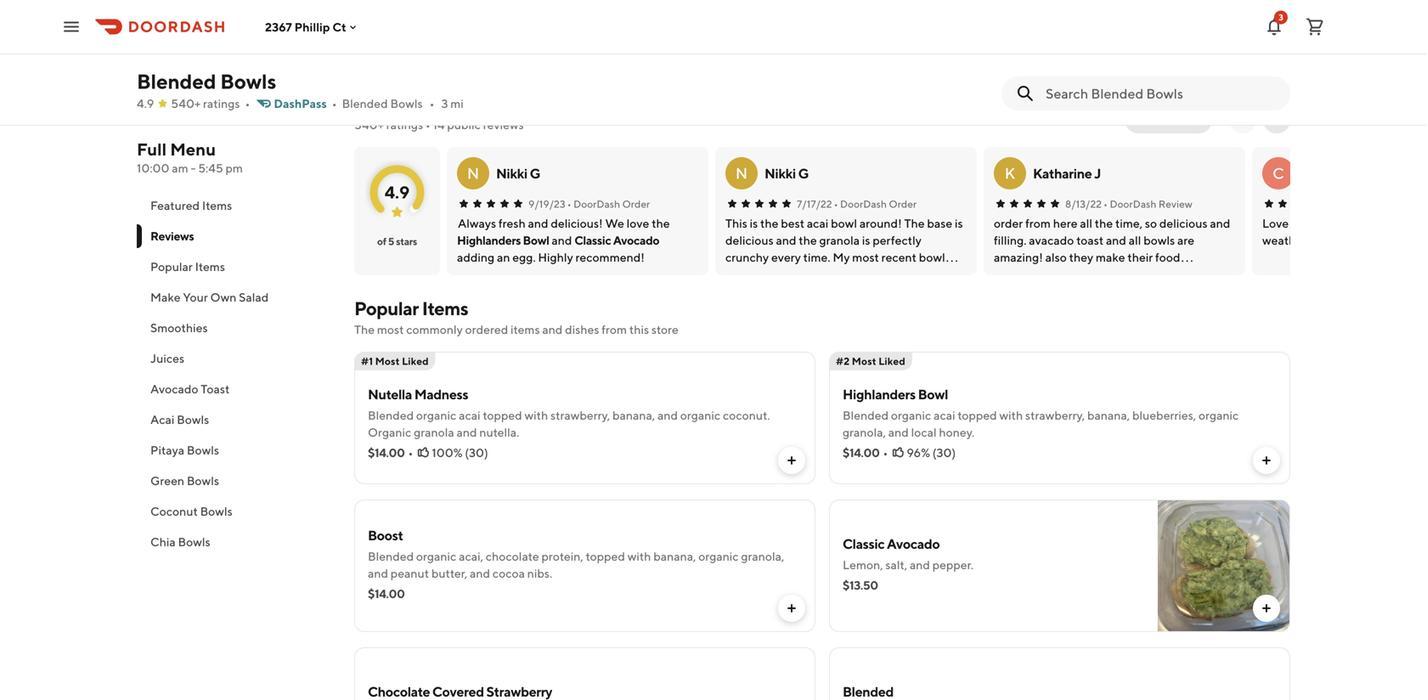 Task type: describe. For each thing, give the bounding box(es) containing it.
strawberry, for madness
[[551, 408, 610, 422]]

#1 most liked
[[361, 355, 429, 367]]

pitaya
[[150, 443, 184, 457]]

1 vertical spatial 3
[[441, 96, 448, 110]]

highlanders bowl blended organic acai topped with strawberry, banana, blueberries, organic granola, and local honey.
[[843, 386, 1239, 439]]

• up the 14
[[430, 96, 435, 110]]

granola
[[414, 425, 454, 439]]

pepper.
[[933, 558, 974, 572]]

• doordash order for 7/17/22
[[834, 198, 917, 210]]

reviews
[[483, 118, 524, 132]]

• right 7/17/22
[[834, 198, 838, 210]]

ordered
[[465, 322, 508, 336]]

nikki g for 7/17/22
[[765, 165, 809, 181]]

nutella madness blended organic acai topped with strawberry, banana, and organic coconut. organic granola and nutella.
[[368, 386, 770, 439]]

add review
[[1136, 113, 1202, 127]]

2367 phillip ct
[[265, 20, 346, 34]]

covered
[[432, 683, 484, 700]]

nibs.
[[527, 566, 552, 580]]

pitaya bowls button
[[137, 435, 334, 466]]

doordash for 9/19/23
[[574, 198, 620, 210]]

granola, inside boost blended organic acai, chocolate protein, topped with banana, organic granola, and peanut butter, and cocoa nibs. $14.00
[[741, 549, 784, 563]]

avocado toast button
[[137, 374, 334, 404]]

order for 9/19/23
[[622, 198, 650, 210]]

green bowls
[[150, 474, 219, 488]]

smoothies button
[[137, 313, 334, 343]]

coconut bowls button
[[137, 496, 334, 527]]

classic avocado button
[[574, 232, 659, 249]]

0 horizontal spatial avocado
[[150, 382, 198, 396]]

juices
[[150, 351, 184, 365]]

blended inside "nutella madness blended organic acai topped with strawberry, banana, and organic coconut. organic granola and nutella."
[[368, 408, 414, 422]]

$14.00 • for highlanders
[[843, 446, 888, 460]]

liked for nutella
[[402, 355, 429, 367]]

0 horizontal spatial 540+
[[171, 96, 201, 110]]

items for popular items
[[195, 260, 225, 274]]

$14.00 for highlanders
[[843, 446, 880, 460]]

ratings inside the reviews 540+ ratings • 14 public reviews
[[386, 118, 423, 132]]

classic for classic avocado
[[574, 233, 611, 247]]

bowl for highlanders bowl blended organic acai topped with strawberry, banana, blueberries, organic granola, and local honey.
[[918, 386, 948, 402]]

madness
[[414, 386, 468, 402]]

-
[[191, 161, 196, 175]]

blueberries,
[[1132, 408, 1196, 422]]

topped for bowl
[[958, 408, 997, 422]]

topped for madness
[[483, 408, 522, 422]]

salt,
[[886, 558, 907, 572]]

acai for highlanders bowl
[[934, 408, 955, 422]]

$14.00 for nutella
[[368, 446, 405, 460]]

popular items
[[150, 260, 225, 274]]

g for 9/19/23
[[530, 165, 540, 181]]

items for popular items the most commonly ordered items and dishes from this store
[[422, 297, 468, 319]]

chocolate covered strawberry
[[368, 683, 552, 700]]

nutella.
[[479, 425, 519, 439]]

lemon,
[[843, 558, 883, 572]]

featured items button
[[137, 190, 334, 221]]

classic avocado lemon, salt, and pepper. $13.50
[[843, 536, 974, 592]]

popular for popular items the most commonly ordered items and dishes from this store
[[354, 297, 419, 319]]

katharine j
[[1033, 165, 1101, 181]]

8/13/22
[[1065, 198, 1102, 210]]

0 vertical spatial 4.9
[[137, 96, 154, 110]]

chocolate
[[486, 549, 539, 563]]

bowls for pitaya bowls
[[187, 443, 219, 457]]

items for featured items
[[202, 198, 232, 212]]

and left peanut
[[368, 566, 388, 580]]

2367
[[265, 20, 292, 34]]

reviews link
[[354, 93, 423, 115]]

featured
[[150, 198, 200, 212]]

liked for highlanders
[[879, 355, 906, 367]]

am
[[172, 161, 188, 175]]

• doordash review
[[1104, 198, 1193, 210]]

dishes
[[565, 322, 599, 336]]

and inside highlanders bowl blended organic acai topped with strawberry, banana, blueberries, organic granola, and local honey.
[[888, 425, 909, 439]]

katharine
[[1033, 165, 1092, 181]]

banana, inside boost blended organic acai, chocolate protein, topped with banana, organic granola, and peanut butter, and cocoa nibs. $14.00
[[654, 549, 696, 563]]

cocoa
[[493, 566, 525, 580]]

blended bowls
[[137, 69, 276, 93]]

protein,
[[542, 549, 583, 563]]

green bowls button
[[137, 466, 334, 496]]

n for 7/17/22
[[736, 164, 748, 182]]

coconut
[[150, 504, 198, 518]]

nutella
[[368, 386, 412, 402]]

popular items the most commonly ordered items and dishes from this store
[[354, 297, 679, 336]]

$13.50
[[843, 578, 878, 592]]

j
[[1094, 165, 1101, 181]]

14
[[433, 118, 445, 132]]

salad
[[239, 290, 269, 304]]

#2
[[836, 355, 850, 367]]

1 vertical spatial review
[[1159, 198, 1193, 210]]

k
[[1005, 164, 1015, 182]]

popular for popular items
[[150, 260, 193, 274]]

topped inside boost blended organic acai, chocolate protein, topped with banana, organic granola, and peanut butter, and cocoa nibs. $14.00
[[586, 549, 625, 563]]

highlanders bowl
[[457, 233, 549, 247]]

banana, for highlanders bowl
[[1087, 408, 1130, 422]]

highlanders bowl button
[[457, 232, 549, 249]]

bowls for coconut bowls
[[200, 504, 233, 518]]

add item to cart image for highlanders bowl
[[1260, 454, 1274, 467]]

with for highlanders bowl
[[1000, 408, 1023, 422]]

phillip
[[294, 20, 330, 34]]

1 vertical spatial 4.9
[[385, 182, 410, 202]]

dashpass
[[274, 96, 327, 110]]

96%
[[907, 446, 930, 460]]

0 items, open order cart image
[[1305, 17, 1325, 37]]

menu
[[170, 139, 216, 159]]

boost blended organic acai, chocolate protein, topped with banana, organic granola, and peanut butter, and cocoa nibs. $14.00
[[368, 527, 784, 601]]

with for nutella madness
[[525, 408, 548, 422]]

add
[[1136, 113, 1159, 127]]

commonly
[[406, 322, 463, 336]]

avocado for classic avocado lemon, salt, and pepper. $13.50
[[887, 536, 940, 552]]

• right 9/19/23
[[567, 198, 572, 210]]

nikki for 9/19/23
[[496, 165, 527, 181]]

most for highlanders bowl
[[852, 355, 877, 367]]

stars
[[396, 235, 417, 247]]

coconut bowls
[[150, 504, 233, 518]]

local
[[911, 425, 937, 439]]

and inside classic avocado lemon, salt, and pepper. $13.50
[[910, 558, 930, 572]]

nikki for 7/17/22
[[765, 165, 796, 181]]

bowls for blended bowls • 3 mi
[[390, 96, 423, 110]]

reviews 540+ ratings • 14 public reviews
[[354, 93, 524, 132]]

classic avocado
[[574, 233, 659, 247]]

most for nutella madness
[[375, 355, 400, 367]]

full
[[137, 139, 167, 159]]

coconut.
[[723, 408, 770, 422]]

highlanders for highlanders bowl blended organic acai topped with strawberry, banana, blueberries, organic granola, and local honey.
[[843, 386, 916, 402]]

classic for classic avocado lemon, salt, and pepper. $13.50
[[843, 536, 885, 552]]

blended inside highlanders bowl blended organic acai topped with strawberry, banana, blueberries, organic granola, and local honey.
[[843, 408, 889, 422]]

blended bowls • 3 mi
[[342, 96, 464, 110]]

boost
[[368, 527, 403, 543]]

of
[[377, 235, 386, 247]]

most
[[377, 322, 404, 336]]

make your own salad
[[150, 290, 269, 304]]

7/17/22
[[797, 198, 832, 210]]

add item to cart image for nutella madness
[[785, 454, 799, 467]]



Task type: vqa. For each thing, say whether or not it's contained in the screenshot.
CVS fee
no



Task type: locate. For each thing, give the bounding box(es) containing it.
$14.00 down peanut
[[368, 587, 405, 601]]

smoothies
[[150, 321, 208, 335]]

1 g from the left
[[530, 165, 540, 181]]

0 horizontal spatial liked
[[402, 355, 429, 367]]

1 horizontal spatial 3
[[1279, 12, 1284, 22]]

add item to cart image for blended organic acai, chocolate protein, topped with banana, organic granola, and peanut butter, and cocoa nibs.
[[785, 602, 799, 615]]

the
[[354, 322, 375, 336]]

• left the 14
[[426, 118, 431, 132]]

toast
[[201, 382, 230, 396]]

classic inside classic avocado lemon, salt, and pepper. $13.50
[[843, 536, 885, 552]]

topped inside "nutella madness blended organic acai topped with strawberry, banana, and organic coconut. organic granola and nutella."
[[483, 408, 522, 422]]

granola, inside highlanders bowl blended organic acai topped with strawberry, banana, blueberries, organic granola, and local honey.
[[843, 425, 886, 439]]

2 horizontal spatial topped
[[958, 408, 997, 422]]

2 • doordash order from the left
[[834, 198, 917, 210]]

1 order from the left
[[622, 198, 650, 210]]

• doordash order for 9/19/23
[[567, 198, 650, 210]]

bowls for blended bowls
[[220, 69, 276, 93]]

2 $14.00 • from the left
[[843, 446, 888, 460]]

items down 5:45
[[202, 198, 232, 212]]

1 nikki from the left
[[496, 165, 527, 181]]

0 vertical spatial granola,
[[843, 425, 886, 439]]

avocado for classic avocado
[[613, 233, 659, 247]]

doordash for 8/13/22
[[1110, 198, 1157, 210]]

0 horizontal spatial nikki g
[[496, 165, 540, 181]]

bowls for chia bowls
[[178, 535, 210, 549]]

this
[[629, 322, 649, 336]]

ct
[[333, 20, 346, 34]]

bowls right acai
[[177, 412, 209, 426]]

1 horizontal spatial ratings
[[386, 118, 423, 132]]

highlanders for highlanders bowl
[[457, 233, 521, 247]]

bowls for acai bowls
[[177, 412, 209, 426]]

1 liked from the left
[[402, 355, 429, 367]]

$14.00 • down organic
[[368, 446, 413, 460]]

doordash right 8/13/22
[[1110, 198, 1157, 210]]

reviews for reviews
[[150, 229, 194, 243]]

bowls right pitaya at the bottom
[[187, 443, 219, 457]]

butter,
[[431, 566, 467, 580]]

1 horizontal spatial • doordash order
[[834, 198, 917, 210]]

1 vertical spatial classic
[[843, 536, 885, 552]]

1 horizontal spatial acai
[[934, 408, 955, 422]]

and left coconut.
[[658, 408, 678, 422]]

(30) for bowl
[[933, 446, 956, 460]]

highlanders inside "button"
[[457, 233, 521, 247]]

1 horizontal spatial with
[[628, 549, 651, 563]]

items
[[511, 322, 540, 336]]

0 horizontal spatial (30)
[[465, 446, 488, 460]]

bowls inside "button"
[[178, 535, 210, 549]]

g up 9/19/23
[[530, 165, 540, 181]]

540+ down blended bowls
[[171, 96, 201, 110]]

0 horizontal spatial bowl
[[523, 233, 549, 247]]

0 horizontal spatial $14.00 •
[[368, 446, 413, 460]]

nikki g up 7/17/22
[[765, 165, 809, 181]]

1 vertical spatial highlanders
[[843, 386, 916, 402]]

peanut
[[391, 566, 429, 580]]

banana, inside "nutella madness blended organic acai topped with strawberry, banana, and organic coconut. organic granola and nutella."
[[613, 408, 655, 422]]

1 vertical spatial granola,
[[741, 549, 784, 563]]

0 horizontal spatial n
[[467, 164, 479, 182]]

0 horizontal spatial granola,
[[741, 549, 784, 563]]

acai inside highlanders bowl blended organic acai topped with strawberry, banana, blueberries, organic granola, and local honey.
[[934, 408, 955, 422]]

bowl inside highlanders bowl blended organic acai topped with strawberry, banana, blueberries, organic granola, and local honey.
[[918, 386, 948, 402]]

topped up nutella.
[[483, 408, 522, 422]]

open menu image
[[61, 17, 82, 37]]

1 most from the left
[[375, 355, 400, 367]]

0 horizontal spatial topped
[[483, 408, 522, 422]]

0 horizontal spatial acai
[[459, 408, 481, 422]]

(30) for madness
[[465, 446, 488, 460]]

highlanders down #2 most liked
[[843, 386, 916, 402]]

n
[[467, 164, 479, 182], [736, 164, 748, 182]]

acai up honey.
[[934, 408, 955, 422]]

2 nikki g from the left
[[765, 165, 809, 181]]

2 strawberry, from the left
[[1025, 408, 1085, 422]]

acai up nutella.
[[459, 408, 481, 422]]

items inside "popular items the most commonly ordered items and dishes from this store"
[[422, 297, 468, 319]]

juices button
[[137, 343, 334, 374]]

of 5 stars
[[377, 235, 417, 247]]

items up commonly
[[422, 297, 468, 319]]

1 horizontal spatial order
[[889, 198, 917, 210]]

acai for nutella madness
[[459, 408, 481, 422]]

2 vertical spatial avocado
[[887, 536, 940, 552]]

(30) right 100%
[[465, 446, 488, 460]]

reviews down featured
[[150, 229, 194, 243]]

0 horizontal spatial nikki
[[496, 165, 527, 181]]

g for 7/17/22
[[798, 165, 809, 181]]

classic inside 'button'
[[574, 233, 611, 247]]

1 $14.00 • from the left
[[368, 446, 413, 460]]

mi
[[450, 96, 464, 110]]

2367 phillip ct button
[[265, 20, 360, 34]]

liked down commonly
[[402, 355, 429, 367]]

540+ down reviews link
[[354, 118, 384, 132]]

• doordash order up classic avocado
[[567, 198, 650, 210]]

order for 7/17/22
[[889, 198, 917, 210]]

1 horizontal spatial granola,
[[843, 425, 886, 439]]

1 doordash from the left
[[574, 198, 620, 210]]

4.9 up of 5 stars
[[385, 182, 410, 202]]

strawberry, inside highlanders bowl blended organic acai topped with strawberry, banana, blueberries, organic granola, and local honey.
[[1025, 408, 1085, 422]]

banana, inside highlanders bowl blended organic acai topped with strawberry, banana, blueberries, organic granola, and local honey.
[[1087, 408, 1130, 422]]

$14.00 down organic
[[368, 446, 405, 460]]

0 vertical spatial popular
[[150, 260, 193, 274]]

with inside boost blended organic acai, chocolate protein, topped with banana, organic granola, and peanut butter, and cocoa nibs. $14.00
[[628, 549, 651, 563]]

1 horizontal spatial reviews
[[354, 93, 423, 115]]

2 vertical spatial items
[[422, 297, 468, 319]]

chia
[[150, 535, 176, 549]]

with inside "nutella madness blended organic acai topped with strawberry, banana, and organic coconut. organic granola and nutella."
[[525, 408, 548, 422]]

strawberry, inside "nutella madness blended organic acai topped with strawberry, banana, and organic coconut. organic granola and nutella."
[[551, 408, 610, 422]]

96% (30)
[[907, 446, 956, 460]]

liked right #2 at the bottom right
[[879, 355, 906, 367]]

g up 7/17/22
[[798, 165, 809, 181]]

notification bell image
[[1264, 17, 1285, 37]]

1 vertical spatial avocado
[[150, 382, 198, 396]]

2 horizontal spatial with
[[1000, 408, 1023, 422]]

items inside button
[[195, 260, 225, 274]]

5
[[388, 235, 394, 247]]

1 horizontal spatial nikki g
[[765, 165, 809, 181]]

0 vertical spatial review
[[1162, 113, 1202, 127]]

reviews inside the reviews 540+ ratings • 14 public reviews
[[354, 93, 423, 115]]

bowls
[[220, 69, 276, 93], [390, 96, 423, 110], [177, 412, 209, 426], [187, 443, 219, 457], [187, 474, 219, 488], [200, 504, 233, 518], [178, 535, 210, 549]]

from
[[602, 322, 627, 336]]

1 horizontal spatial g
[[798, 165, 809, 181]]

1 (30) from the left
[[465, 446, 488, 460]]

popular inside "popular items the most commonly ordered items and dishes from this store"
[[354, 297, 419, 319]]

topped inside highlanders bowl blended organic acai topped with strawberry, banana, blueberries, organic granola, and local honey.
[[958, 408, 997, 422]]

1 n from the left
[[467, 164, 479, 182]]

1 • doordash order from the left
[[567, 198, 650, 210]]

order
[[622, 198, 650, 210], [889, 198, 917, 210]]

3
[[1279, 12, 1284, 22], [441, 96, 448, 110]]

bowl for highlanders bowl
[[523, 233, 549, 247]]

bowls left mi
[[390, 96, 423, 110]]

acai inside "nutella madness blended organic acai topped with strawberry, banana, and organic coconut. organic granola and nutella."
[[459, 408, 481, 422]]

popular up most
[[354, 297, 419, 319]]

Item Search search field
[[1046, 84, 1277, 103]]

1 horizontal spatial liked
[[879, 355, 906, 367]]

chia bowls
[[150, 535, 210, 549]]

1 horizontal spatial classic
[[843, 536, 885, 552]]

0 vertical spatial items
[[202, 198, 232, 212]]

2 doordash from the left
[[840, 198, 887, 210]]

0 vertical spatial ratings
[[203, 96, 240, 110]]

540+ inside the reviews 540+ ratings • 14 public reviews
[[354, 118, 384, 132]]

1 vertical spatial popular
[[354, 297, 419, 319]]

1 horizontal spatial nikki
[[765, 165, 796, 181]]

2 horizontal spatial doordash
[[1110, 198, 1157, 210]]

1 horizontal spatial doordash
[[840, 198, 887, 210]]

items up make your own salad at the top
[[195, 260, 225, 274]]

bowls for green bowls
[[187, 474, 219, 488]]

$14.00 • left 96%
[[843, 446, 888, 460]]

1 horizontal spatial most
[[852, 355, 877, 367]]

1 horizontal spatial avocado
[[613, 233, 659, 247]]

public
[[447, 118, 481, 132]]

1 vertical spatial bowl
[[918, 386, 948, 402]]

pm
[[226, 161, 243, 175]]

2 n from the left
[[736, 164, 748, 182]]

1 horizontal spatial n
[[736, 164, 748, 182]]

and up "100% (30)"
[[457, 425, 477, 439]]

your
[[183, 290, 208, 304]]

1 horizontal spatial bowl
[[918, 386, 948, 402]]

avocado
[[613, 233, 659, 247], [150, 382, 198, 396], [887, 536, 940, 552]]

and down acai,
[[470, 566, 490, 580]]

0 vertical spatial avocado
[[613, 233, 659, 247]]

strawberry
[[486, 683, 552, 700]]

0 horizontal spatial with
[[525, 408, 548, 422]]

1 horizontal spatial highlanders
[[843, 386, 916, 402]]

acai bowls
[[150, 412, 209, 426]]

2 (30) from the left
[[933, 446, 956, 460]]

0 horizontal spatial classic
[[574, 233, 611, 247]]

1 strawberry, from the left
[[551, 408, 610, 422]]

0 horizontal spatial 3
[[441, 96, 448, 110]]

2 most from the left
[[852, 355, 877, 367]]

$14.00 • for nutella
[[368, 446, 413, 460]]

2 g from the left
[[798, 165, 809, 181]]

and inside "popular items the most commonly ordered items and dishes from this store"
[[542, 322, 563, 336]]

1 horizontal spatial 540+
[[354, 118, 384, 132]]

bowls down green bowls button
[[200, 504, 233, 518]]

(30) down honey.
[[933, 446, 956, 460]]

pitaya bowls
[[150, 443, 219, 457]]

0 horizontal spatial g
[[530, 165, 540, 181]]

3 doordash from the left
[[1110, 198, 1157, 210]]

• down blended bowls
[[245, 96, 250, 110]]

blended
[[137, 69, 216, 93], [342, 96, 388, 110], [368, 408, 414, 422], [843, 408, 889, 422], [368, 549, 414, 563], [843, 683, 894, 700]]

ratings down blended bowls • 3 mi
[[386, 118, 423, 132]]

2 acai from the left
[[934, 408, 955, 422]]

with inside highlanders bowl blended organic acai topped with strawberry, banana, blueberries, organic granola, and local honey.
[[1000, 408, 1023, 422]]

green
[[150, 474, 184, 488]]

5:45
[[198, 161, 223, 175]]

540+
[[171, 96, 201, 110], [354, 118, 384, 132]]

$14.00 inside boost blended organic acai, chocolate protein, topped with banana, organic granola, and peanut butter, and cocoa nibs. $14.00
[[368, 587, 405, 601]]

2 liked from the left
[[879, 355, 906, 367]]

1 vertical spatial items
[[195, 260, 225, 274]]

$14.00
[[368, 446, 405, 460], [843, 446, 880, 460], [368, 587, 405, 601]]

make your own salad button
[[137, 282, 334, 313]]

strawberry, for bowl
[[1025, 408, 1085, 422]]

1 horizontal spatial topped
[[586, 549, 625, 563]]

2 order from the left
[[889, 198, 917, 210]]

bowl down 9/19/23
[[523, 233, 549, 247]]

banana,
[[613, 408, 655, 422], [1087, 408, 1130, 422], [654, 549, 696, 563]]

• right 8/13/22
[[1104, 198, 1108, 210]]

add item to cart image
[[785, 454, 799, 467], [1260, 454, 1274, 467], [785, 602, 799, 615], [1260, 602, 1274, 615]]

chia bowls button
[[137, 527, 334, 557]]

1 horizontal spatial $14.00 •
[[843, 446, 888, 460]]

reviews for reviews 540+ ratings • 14 public reviews
[[354, 93, 423, 115]]

topped up honey.
[[958, 408, 997, 422]]

highlanders up "popular items the most commonly ordered items and dishes from this store"
[[457, 233, 521, 247]]

ratings down blended bowls
[[203, 96, 240, 110]]

nikki g up 9/19/23
[[496, 165, 540, 181]]

1 horizontal spatial strawberry,
[[1025, 408, 1085, 422]]

$14.00 •
[[368, 446, 413, 460], [843, 446, 888, 460]]

strawberry,
[[551, 408, 610, 422], [1025, 408, 1085, 422]]

review inside add review button
[[1162, 113, 1202, 127]]

nikki
[[496, 165, 527, 181], [765, 165, 796, 181]]

1 horizontal spatial (30)
[[933, 446, 956, 460]]

bowl up "local"
[[918, 386, 948, 402]]

review down add review button at right
[[1159, 198, 1193, 210]]

1 acai from the left
[[459, 408, 481, 422]]

0 horizontal spatial • doordash order
[[567, 198, 650, 210]]

most right #1
[[375, 355, 400, 367]]

n for 9/19/23
[[467, 164, 479, 182]]

• down organic
[[408, 446, 413, 460]]

highlanders inside highlanders bowl blended organic acai topped with strawberry, banana, blueberries, organic granola, and local honey.
[[843, 386, 916, 402]]

liked
[[402, 355, 429, 367], [879, 355, 906, 367]]

reviews left mi
[[354, 93, 423, 115]]

0 vertical spatial highlanders
[[457, 233, 521, 247]]

organic
[[416, 408, 456, 422], [680, 408, 721, 422], [891, 408, 931, 422], [1199, 408, 1239, 422], [416, 549, 456, 563], [699, 549, 739, 563]]

banana, for nutella madness
[[613, 408, 655, 422]]

0 horizontal spatial popular
[[150, 260, 193, 274]]

and right items
[[542, 322, 563, 336]]

1 vertical spatial reviews
[[150, 229, 194, 243]]

0 vertical spatial 540+
[[171, 96, 201, 110]]

0 vertical spatial 3
[[1279, 12, 1284, 22]]

0 horizontal spatial reviews
[[150, 229, 194, 243]]

store
[[652, 322, 679, 336]]

bowls up 540+ ratings •
[[220, 69, 276, 93]]

$14.00 left 96%
[[843, 446, 880, 460]]

10:00
[[137, 161, 169, 175]]

doordash for 7/17/22
[[840, 198, 887, 210]]

review down 'item search' search box
[[1162, 113, 1202, 127]]

bowl inside "button"
[[523, 233, 549, 247]]

0 horizontal spatial most
[[375, 355, 400, 367]]

and left "local"
[[888, 425, 909, 439]]

2 horizontal spatial avocado
[[887, 536, 940, 552]]

bowls up 'coconut bowls'
[[187, 474, 219, 488]]

1 vertical spatial ratings
[[386, 118, 423, 132]]

0 horizontal spatial order
[[622, 198, 650, 210]]

most right #2 at the bottom right
[[852, 355, 877, 367]]

1 nikki g from the left
[[496, 165, 540, 181]]

#2 most liked
[[836, 355, 906, 367]]

100% (30)
[[432, 446, 488, 460]]

doordash right 7/17/22
[[840, 198, 887, 210]]

chocolate
[[368, 683, 430, 700]]

#1
[[361, 355, 373, 367]]

0 horizontal spatial ratings
[[203, 96, 240, 110]]

popular inside button
[[150, 260, 193, 274]]

1 vertical spatial 540+
[[354, 118, 384, 132]]

items inside button
[[202, 198, 232, 212]]

and right salt,
[[910, 558, 930, 572]]

0 horizontal spatial strawberry,
[[551, 408, 610, 422]]

nikki g
[[496, 165, 540, 181], [765, 165, 809, 181]]

4.9 up full
[[137, 96, 154, 110]]

featured items
[[150, 198, 232, 212]]

0 vertical spatial classic
[[574, 233, 611, 247]]

1 horizontal spatial 4.9
[[385, 182, 410, 202]]

• doordash order right 7/17/22
[[834, 198, 917, 210]]

doordash up classic avocado
[[574, 198, 620, 210]]

acai bowls button
[[137, 404, 334, 435]]

popular up make
[[150, 260, 193, 274]]

2 nikki from the left
[[765, 165, 796, 181]]

topped right protein,
[[586, 549, 625, 563]]

0 horizontal spatial doordash
[[574, 198, 620, 210]]

next image
[[1270, 113, 1284, 127]]

organic
[[368, 425, 411, 439]]

acai
[[150, 412, 174, 426]]

1 horizontal spatial popular
[[354, 297, 419, 319]]

review
[[1162, 113, 1202, 127], [1159, 198, 1193, 210]]

0 vertical spatial bowl
[[523, 233, 549, 247]]

classic avocado image
[[1158, 500, 1291, 632]]

c
[[1273, 164, 1284, 182]]

0 vertical spatial reviews
[[354, 93, 423, 115]]

3 left 0 items, open order cart icon
[[1279, 12, 1284, 22]]

avocado inside classic avocado lemon, salt, and pepper. $13.50
[[887, 536, 940, 552]]

• right dashpass
[[332, 96, 337, 110]]

granola,
[[843, 425, 886, 439], [741, 549, 784, 563]]

• inside the reviews 540+ ratings • 14 public reviews
[[426, 118, 431, 132]]

popular items button
[[137, 251, 334, 282]]

0 horizontal spatial highlanders
[[457, 233, 521, 247]]

avocado toast
[[150, 382, 230, 396]]

bowls inside button
[[200, 504, 233, 518]]

previous image
[[1236, 113, 1250, 127]]

540+ ratings •
[[171, 96, 250, 110]]

bowls down 'coconut bowls'
[[178, 535, 210, 549]]

3 left mi
[[441, 96, 448, 110]]

blended inside boost blended organic acai, chocolate protein, topped with banana, organic granola, and peanut butter, and cocoa nibs. $14.00
[[368, 549, 414, 563]]

nikki g for 9/19/23
[[496, 165, 540, 181]]

0 horizontal spatial 4.9
[[137, 96, 154, 110]]

• left 96%
[[883, 446, 888, 460]]



